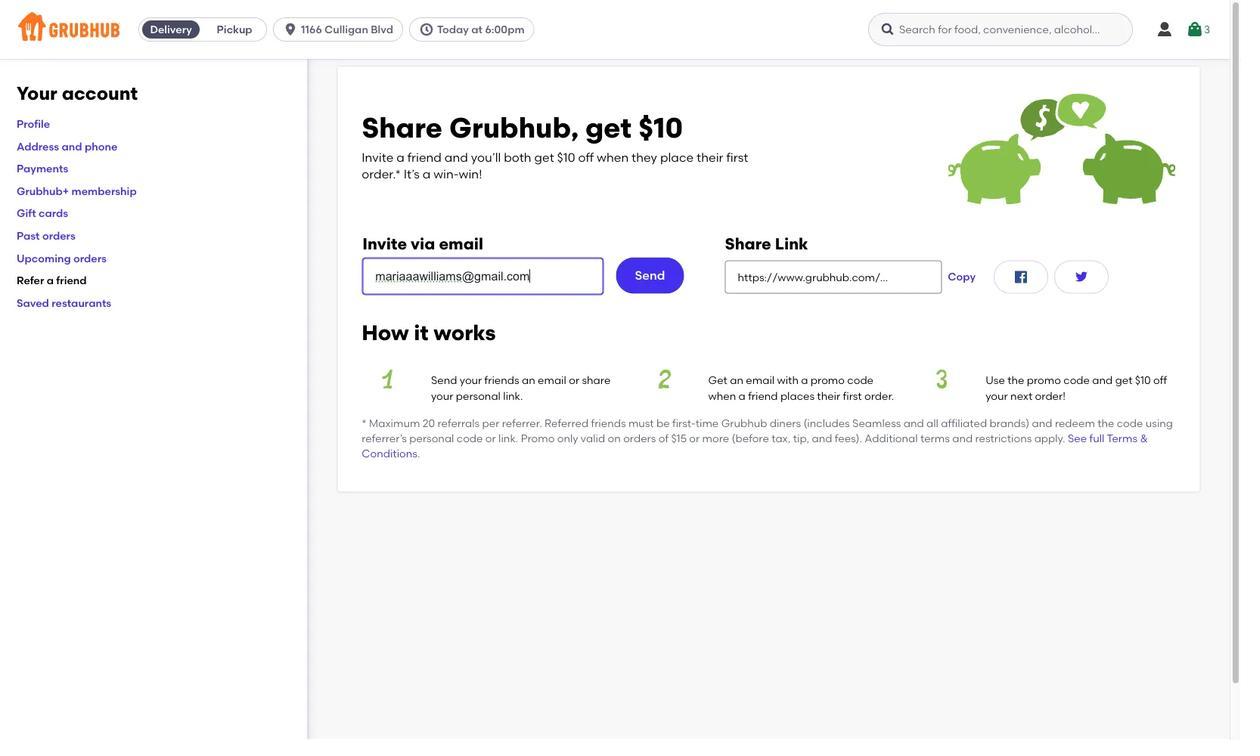 Task type: vqa. For each thing, say whether or not it's contained in the screenshot.
5 results for "pizza"
no



Task type: describe. For each thing, give the bounding box(es) containing it.
get inside use the promo code and get $10 off your next order!
[[1116, 374, 1133, 387]]

you'll
[[471, 150, 501, 165]]

only
[[557, 432, 578, 445]]

redeem
[[1055, 417, 1095, 430]]

see full terms & conditions
[[362, 432, 1148, 460]]

using
[[1146, 417, 1173, 430]]

Search for food, convenience, alcohol... search field
[[868, 13, 1133, 46]]

the inside use the promo code and get $10 off your next order!
[[1008, 374, 1025, 387]]

grubhub
[[721, 417, 767, 430]]

delivery
[[150, 23, 192, 36]]

orders for upcoming orders
[[73, 252, 107, 265]]

svg image inside the 3 button
[[1186, 20, 1204, 39]]

account
[[62, 82, 138, 104]]

see
[[1068, 432, 1087, 445]]

place
[[660, 150, 694, 165]]

referrer.
[[502, 417, 542, 430]]

*
[[362, 417, 367, 430]]

to
[[1220, 483, 1231, 496]]

get an email with a promo code when a friend places their first order.
[[709, 374, 894, 402]]

code up terms
[[1117, 417, 1143, 430]]

gift
[[17, 207, 36, 220]]

code down referrals
[[457, 432, 483, 445]]

conditions
[[362, 448, 418, 460]]

saved
[[17, 297, 49, 309]]

or inside send your friends an email or share your personal link.
[[569, 374, 580, 387]]

1166
[[301, 23, 322, 36]]

proceed to c
[[1174, 483, 1241, 496]]

promo inside use the promo code and get $10 off your next order!
[[1027, 374, 1061, 387]]

main navigation navigation
[[0, 0, 1230, 59]]

win-
[[434, 167, 459, 182]]

via
[[411, 234, 435, 253]]

profile
[[17, 117, 50, 130]]

1 horizontal spatial $10
[[639, 111, 683, 145]]

an inside get an email with a promo code when a friend places their first order.
[[730, 374, 744, 387]]

at
[[472, 23, 483, 36]]

payments link
[[17, 162, 68, 175]]

step 1 image
[[362, 370, 413, 389]]

.
[[418, 448, 420, 460]]

use
[[986, 374, 1005, 387]]

on
[[608, 432, 621, 445]]

6:00pm
[[485, 23, 525, 36]]

grubhub+ membership link
[[17, 185, 137, 197]]

additional
[[865, 432, 918, 445]]

a up grubhub
[[739, 389, 746, 402]]

today at 6:00pm button
[[409, 17, 541, 42]]

your inside use the promo code and get $10 off your next order!
[[986, 389, 1008, 402]]

invite via email
[[363, 234, 483, 253]]

c
[[1233, 483, 1241, 496]]

1166 culligan blvd
[[301, 23, 393, 36]]

membership
[[72, 185, 137, 197]]

fees).
[[835, 432, 862, 445]]

promo inside get an email with a promo code when a friend places their first order.
[[811, 374, 845, 387]]

a right the "with" at bottom
[[801, 374, 808, 387]]

link. inside send your friends an email or share your personal link.
[[503, 389, 523, 402]]

both
[[504, 150, 532, 165]]

past
[[17, 229, 40, 242]]

first inside get an email with a promo code when a friend places their first order.
[[843, 389, 862, 402]]

maximum
[[369, 417, 420, 430]]

get
[[709, 374, 728, 387]]

email for get an email with a promo code when a friend places their first order.
[[746, 374, 775, 387]]

off inside use the promo code and get $10 off your next order!
[[1154, 374, 1167, 387]]

their inside share grubhub, get $10 invite a friend and you'll both get $10 off when they place their first order.* it's a win-win!
[[697, 150, 724, 165]]

20
[[423, 417, 435, 430]]

0 horizontal spatial get
[[534, 150, 554, 165]]

$15
[[671, 432, 687, 445]]

refer a friend link
[[17, 274, 87, 287]]

terms
[[921, 432, 950, 445]]

* maximum 20 referrals per referrer. referred friends must be first-time grubhub diners (includes seamless and all affiliated brands) and redeem the code using referrer's personal code or link. promo only valid on orders of $15 or more (before tax, tip, and fees). additional terms and restrictions apply.
[[362, 417, 1173, 445]]

refer
[[17, 274, 44, 287]]

next
[[1011, 389, 1033, 402]]

orders for past orders
[[42, 229, 75, 242]]

pickup
[[217, 23, 252, 36]]

personal inside send your friends an email or share your personal link.
[[456, 389, 501, 402]]

their inside get an email with a promo code when a friend places their first order.
[[817, 389, 841, 402]]

invite inside share grubhub, get $10 invite a friend and you'll both get $10 off when they place their first order.* it's a win-win!
[[362, 150, 394, 165]]

grubhub+
[[17, 185, 69, 197]]

past orders link
[[17, 229, 75, 242]]

and down affiliated
[[953, 432, 973, 445]]

must
[[629, 417, 654, 430]]

grubhub,
[[449, 111, 579, 145]]

restaurants
[[52, 297, 111, 309]]

(before
[[732, 432, 769, 445]]

first-
[[672, 417, 696, 430]]

and left all
[[904, 417, 924, 430]]

culligan
[[325, 23, 368, 36]]

the inside * maximum 20 referrals per referrer. referred friends must be first-time grubhub diners (includes seamless and all affiliated brands) and redeem the code using referrer's personal code or link. promo only valid on orders of $15 or more (before tax, tip, and fees). additional terms and restrictions apply.
[[1098, 417, 1115, 430]]

(includes
[[804, 417, 850, 430]]

win!
[[459, 167, 482, 182]]

email for invite via email
[[439, 234, 483, 253]]

2 horizontal spatial or
[[689, 432, 700, 445]]

code inside use the promo code and get $10 off your next order!
[[1064, 374, 1090, 387]]

first inside share grubhub, get $10 invite a friend and you'll both get $10 off when they place their first order.* it's a win-win!
[[727, 150, 748, 165]]

blvd
[[371, 23, 393, 36]]

&
[[1140, 432, 1148, 445]]

friends inside send your friends an email or share your personal link.
[[485, 374, 519, 387]]

and inside use the promo code and get $10 off your next order!
[[1093, 374, 1113, 387]]

works
[[434, 320, 496, 345]]

send your friends an email or share your personal link.
[[431, 374, 611, 402]]

time
[[696, 417, 719, 430]]

refer a friend
[[17, 274, 87, 287]]

svg image inside 1166 culligan blvd button
[[283, 22, 298, 37]]

link. inside * maximum 20 referrals per referrer. referred friends must be first-time grubhub diners (includes seamless and all affiliated brands) and redeem the code using referrer's personal code or link. promo only valid on orders of $15 or more (before tax, tip, and fees). additional terms and restrictions apply.
[[499, 432, 518, 445]]

share link
[[725, 234, 808, 253]]

more
[[702, 432, 729, 445]]

copy
[[948, 271, 976, 283]]

seamless
[[853, 417, 901, 430]]

3 button
[[1186, 16, 1210, 43]]

friends inside * maximum 20 referrals per referrer. referred friends must be first-time grubhub diners (includes seamless and all affiliated brands) and redeem the code using referrer's personal code or link. promo only valid on orders of $15 or more (before tax, tip, and fees). additional terms and restrictions apply.
[[591, 417, 626, 430]]

when inside get an email with a promo code when a friend places their first order.
[[709, 389, 736, 402]]

proceed to c button
[[1127, 476, 1241, 504]]

delivery button
[[139, 17, 203, 42]]

share for link
[[725, 234, 771, 253]]



Task type: locate. For each thing, give the bounding box(es) containing it.
2 horizontal spatial email
[[746, 374, 775, 387]]

1 horizontal spatial send
[[635, 268, 665, 283]]

1 vertical spatial svg image
[[1012, 268, 1030, 286]]

1 horizontal spatial share
[[725, 234, 771, 253]]

link.
[[503, 389, 523, 402], [499, 432, 518, 445]]

and left phone
[[62, 140, 82, 153]]

get right both
[[534, 150, 554, 165]]

0 vertical spatial when
[[597, 150, 629, 165]]

cards
[[39, 207, 68, 220]]

1 vertical spatial the
[[1098, 417, 1115, 430]]

0 vertical spatial the
[[1008, 374, 1025, 387]]

send inside send button
[[635, 268, 665, 283]]

0 vertical spatial send
[[635, 268, 665, 283]]

share left link
[[725, 234, 771, 253]]

get
[[586, 111, 632, 145], [534, 150, 554, 165], [1116, 374, 1133, 387]]

0 horizontal spatial or
[[486, 432, 496, 445]]

send for send
[[635, 268, 665, 283]]

of
[[659, 432, 669, 445]]

1 horizontal spatial or
[[569, 374, 580, 387]]

proceed
[[1174, 483, 1217, 496]]

off up using
[[1154, 374, 1167, 387]]

0 vertical spatial their
[[697, 150, 724, 165]]

0 horizontal spatial share
[[362, 111, 443, 145]]

2 vertical spatial friend
[[748, 389, 778, 402]]

an up referrer.
[[522, 374, 535, 387]]

0 vertical spatial link.
[[503, 389, 523, 402]]

0 horizontal spatial $10
[[557, 150, 575, 165]]

0 horizontal spatial email
[[439, 234, 483, 253]]

and up the win- on the top left of the page
[[445, 150, 468, 165]]

1 vertical spatial when
[[709, 389, 736, 402]]

2 vertical spatial get
[[1116, 374, 1133, 387]]

1 horizontal spatial friends
[[591, 417, 626, 430]]

your up 20
[[431, 389, 453, 402]]

gift cards
[[17, 207, 68, 220]]

how it works
[[362, 320, 496, 345]]

1 horizontal spatial when
[[709, 389, 736, 402]]

share up it's on the left top
[[362, 111, 443, 145]]

1 vertical spatial their
[[817, 389, 841, 402]]

a up it's on the left top
[[397, 150, 405, 165]]

email inside send your friends an email or share your personal link.
[[538, 374, 567, 387]]

all
[[927, 417, 939, 430]]

phone
[[85, 140, 118, 153]]

personal up 'per'
[[456, 389, 501, 402]]

0 vertical spatial $10
[[639, 111, 683, 145]]

share
[[582, 374, 611, 387]]

invite up order.*
[[362, 150, 394, 165]]

1 vertical spatial send
[[431, 374, 457, 387]]

1 vertical spatial invite
[[363, 234, 407, 253]]

link
[[775, 234, 808, 253]]

friend
[[408, 150, 442, 165], [56, 274, 87, 287], [748, 389, 778, 402]]

full
[[1090, 432, 1105, 445]]

0 vertical spatial personal
[[456, 389, 501, 402]]

the
[[1008, 374, 1025, 387], [1098, 417, 1115, 430]]

and up apply.
[[1032, 417, 1053, 430]]

email left the "with" at bottom
[[746, 374, 775, 387]]

0 horizontal spatial first
[[727, 150, 748, 165]]

or left share
[[569, 374, 580, 387]]

send
[[635, 268, 665, 283], [431, 374, 457, 387]]

$10 inside use the promo code and get $10 off your next order!
[[1135, 374, 1151, 387]]

share
[[362, 111, 443, 145], [725, 234, 771, 253]]

0 vertical spatial svg image
[[1186, 20, 1204, 39]]

1 horizontal spatial their
[[817, 389, 841, 402]]

their right place
[[697, 150, 724, 165]]

friend up saved restaurants link
[[56, 274, 87, 287]]

0 horizontal spatial send
[[431, 374, 457, 387]]

1166 culligan blvd button
[[273, 17, 409, 42]]

send button
[[616, 257, 684, 294]]

0 vertical spatial first
[[727, 150, 748, 165]]

when left they
[[597, 150, 629, 165]]

or down 'per'
[[486, 432, 496, 445]]

0 horizontal spatial an
[[522, 374, 535, 387]]

0 vertical spatial friends
[[485, 374, 519, 387]]

0 vertical spatial off
[[578, 150, 594, 165]]

code
[[848, 374, 874, 387], [1064, 374, 1090, 387], [1117, 417, 1143, 430], [457, 432, 483, 445]]

send for send your friends an email or share your personal link.
[[431, 374, 457, 387]]

an right get
[[730, 374, 744, 387]]

$10 up place
[[639, 111, 683, 145]]

share inside share grubhub, get $10 invite a friend and you'll both get $10 off when they place their first order.* it's a win-win!
[[362, 111, 443, 145]]

referrals
[[438, 417, 480, 430]]

referrer's
[[362, 432, 407, 445]]

their
[[697, 150, 724, 165], [817, 389, 841, 402]]

the up full
[[1098, 417, 1115, 430]]

friends
[[485, 374, 519, 387], [591, 417, 626, 430]]

be
[[657, 417, 670, 430]]

saved restaurants
[[17, 297, 111, 309]]

0 horizontal spatial their
[[697, 150, 724, 165]]

a right it's on the left top
[[423, 167, 431, 182]]

get up they
[[586, 111, 632, 145]]

1 horizontal spatial first
[[843, 389, 862, 402]]

step 2 image
[[639, 370, 690, 389]]

1 vertical spatial orders
[[73, 252, 107, 265]]

1 promo from the left
[[811, 374, 845, 387]]

link. up referrer.
[[503, 389, 523, 402]]

None text field
[[725, 260, 942, 294]]

payments
[[17, 162, 68, 175]]

how
[[362, 320, 409, 345]]

today
[[437, 23, 469, 36]]

past orders
[[17, 229, 75, 242]]

brands)
[[990, 417, 1030, 430]]

upcoming orders
[[17, 252, 107, 265]]

affiliated
[[941, 417, 987, 430]]

1 horizontal spatial svg image
[[1186, 20, 1204, 39]]

or right $15
[[689, 432, 700, 445]]

an
[[522, 374, 535, 387], [730, 374, 744, 387]]

2 horizontal spatial $10
[[1135, 374, 1151, 387]]

and inside share grubhub, get $10 invite a friend and you'll both get $10 off when they place their first order.* it's a win-win!
[[445, 150, 468, 165]]

they
[[632, 150, 657, 165]]

2 vertical spatial orders
[[623, 432, 656, 445]]

0 vertical spatial get
[[586, 111, 632, 145]]

0 horizontal spatial svg image
[[1012, 268, 1030, 286]]

1 horizontal spatial an
[[730, 374, 744, 387]]

off inside share grubhub, get $10 invite a friend and you'll both get $10 off when they place their first order.* it's a win-win!
[[578, 150, 594, 165]]

1 vertical spatial $10
[[557, 150, 575, 165]]

copy button
[[942, 260, 982, 294]]

when inside share grubhub, get $10 invite a friend and you'll both get $10 off when they place their first order.* it's a win-win!
[[597, 150, 629, 165]]

2 promo from the left
[[1027, 374, 1061, 387]]

your
[[17, 82, 57, 104]]

address and phone link
[[17, 140, 118, 153]]

it
[[414, 320, 429, 345]]

1 horizontal spatial personal
[[456, 389, 501, 402]]

tax,
[[772, 432, 791, 445]]

email inside get an email with a promo code when a friend places their first order.
[[746, 374, 775, 387]]

when down get
[[709, 389, 736, 402]]

1 vertical spatial share
[[725, 234, 771, 253]]

their up "(includes"
[[817, 389, 841, 402]]

promo up order!
[[1027, 374, 1061, 387]]

the up next
[[1008, 374, 1025, 387]]

send inside send your friends an email or share your personal link.
[[431, 374, 457, 387]]

profile link
[[17, 117, 50, 130]]

1 horizontal spatial the
[[1098, 417, 1115, 430]]

a right refer
[[47, 274, 54, 287]]

1 vertical spatial personal
[[409, 432, 454, 445]]

it's
[[404, 167, 420, 182]]

upcoming
[[17, 252, 71, 265]]

order.
[[865, 389, 894, 402]]

get up terms
[[1116, 374, 1133, 387]]

1 an from the left
[[522, 374, 535, 387]]

email left share
[[538, 374, 567, 387]]

an inside send your friends an email or share your personal link.
[[522, 374, 535, 387]]

1 horizontal spatial off
[[1154, 374, 1167, 387]]

2 horizontal spatial get
[[1116, 374, 1133, 387]]

orders inside * maximum 20 referrals per referrer. referred friends must be first-time grubhub diners (includes seamless and all affiliated brands) and redeem the code using referrer's personal code or link. promo only valid on orders of $15 or more (before tax, tip, and fees). additional terms and restrictions apply.
[[623, 432, 656, 445]]

tip,
[[793, 432, 810, 445]]

0 horizontal spatial your
[[431, 389, 453, 402]]

your account
[[17, 82, 138, 104]]

0 horizontal spatial promo
[[811, 374, 845, 387]]

2 vertical spatial $10
[[1135, 374, 1151, 387]]

friend up it's on the left top
[[408, 150, 442, 165]]

1 vertical spatial get
[[534, 150, 554, 165]]

1 horizontal spatial your
[[460, 374, 482, 387]]

3
[[1204, 23, 1210, 36]]

email right via
[[439, 234, 483, 253]]

1 vertical spatial link.
[[499, 432, 518, 445]]

when
[[597, 150, 629, 165], [709, 389, 736, 402]]

promo
[[521, 432, 555, 445]]

share grubhub and save image
[[948, 91, 1176, 205]]

upcoming orders link
[[17, 252, 107, 265]]

invite
[[362, 150, 394, 165], [363, 234, 407, 253]]

1 vertical spatial friend
[[56, 274, 87, 287]]

0 vertical spatial invite
[[362, 150, 394, 165]]

code up order.
[[848, 374, 874, 387]]

1 horizontal spatial email
[[538, 374, 567, 387]]

personal inside * maximum 20 referrals per referrer. referred friends must be first-time grubhub diners (includes seamless and all affiliated brands) and redeem the code using referrer's personal code or link. promo only valid on orders of $15 or more (before tax, tip, and fees). additional terms and restrictions apply.
[[409, 432, 454, 445]]

1 horizontal spatial friend
[[408, 150, 442, 165]]

0 horizontal spatial friend
[[56, 274, 87, 287]]

svg image
[[1186, 20, 1204, 39], [1012, 268, 1030, 286]]

1 vertical spatial first
[[843, 389, 862, 402]]

your up referrals
[[460, 374, 482, 387]]

1 vertical spatial off
[[1154, 374, 1167, 387]]

0 vertical spatial friend
[[408, 150, 442, 165]]

off
[[578, 150, 594, 165], [1154, 374, 1167, 387]]

pickup button
[[203, 17, 266, 42]]

valid
[[581, 432, 605, 445]]

share for grubhub,
[[362, 111, 443, 145]]

0 vertical spatial share
[[362, 111, 443, 145]]

link. down referrer.
[[499, 432, 518, 445]]

friend down the "with" at bottom
[[748, 389, 778, 402]]

step 3 image
[[917, 370, 968, 389]]

code inside get an email with a promo code when a friend places their first order.
[[848, 374, 874, 387]]

use the promo code and get $10 off your next order!
[[986, 374, 1167, 402]]

and down "(includes"
[[812, 432, 832, 445]]

your down the use
[[986, 389, 1008, 402]]

orders up 'refer a friend'
[[73, 252, 107, 265]]

1 horizontal spatial get
[[586, 111, 632, 145]]

0 horizontal spatial when
[[597, 150, 629, 165]]

0 horizontal spatial off
[[578, 150, 594, 165]]

0 horizontal spatial personal
[[409, 432, 454, 445]]

friends up the on
[[591, 417, 626, 430]]

code up order!
[[1064, 374, 1090, 387]]

friend inside share grubhub, get $10 invite a friend and you'll both get $10 off when they place their first order.* it's a win-win!
[[408, 150, 442, 165]]

a
[[397, 150, 405, 165], [423, 167, 431, 182], [47, 274, 54, 287], [801, 374, 808, 387], [739, 389, 746, 402]]

today at 6:00pm
[[437, 23, 525, 36]]

svg image
[[1156, 20, 1174, 39], [283, 22, 298, 37], [419, 22, 434, 37], [881, 22, 896, 37], [1073, 268, 1091, 286]]

0 horizontal spatial friends
[[485, 374, 519, 387]]

grubhub+ membership
[[17, 185, 137, 197]]

0 vertical spatial orders
[[42, 229, 75, 242]]

diners
[[770, 417, 801, 430]]

1 horizontal spatial promo
[[1027, 374, 1061, 387]]

apply.
[[1035, 432, 1066, 445]]

2 horizontal spatial your
[[986, 389, 1008, 402]]

friend inside get an email with a promo code when a friend places their first order.
[[748, 389, 778, 402]]

restrictions
[[976, 432, 1032, 445]]

0 horizontal spatial the
[[1008, 374, 1025, 387]]

orders down must
[[623, 432, 656, 445]]

and up redeem
[[1093, 374, 1113, 387]]

personal down 20
[[409, 432, 454, 445]]

off left they
[[578, 150, 594, 165]]

first
[[727, 150, 748, 165], [843, 389, 862, 402]]

Enter your friend's email email field
[[363, 258, 603, 295]]

referred
[[545, 417, 589, 430]]

2 horizontal spatial friend
[[748, 389, 778, 402]]

1 vertical spatial friends
[[591, 417, 626, 430]]

$10 right both
[[557, 150, 575, 165]]

promo up the places
[[811, 374, 845, 387]]

2 an from the left
[[730, 374, 744, 387]]

first left order.
[[843, 389, 862, 402]]

share grubhub, get $10 invite a friend and you'll both get $10 off when they place their first order.* it's a win-win!
[[362, 111, 748, 182]]

svg image inside 'today at 6:00pm' button
[[419, 22, 434, 37]]

with
[[777, 374, 799, 387]]

first right place
[[727, 150, 748, 165]]

$10 up using
[[1135, 374, 1151, 387]]

invite left via
[[363, 234, 407, 253]]

orders up upcoming orders
[[42, 229, 75, 242]]

friends up 'per'
[[485, 374, 519, 387]]



